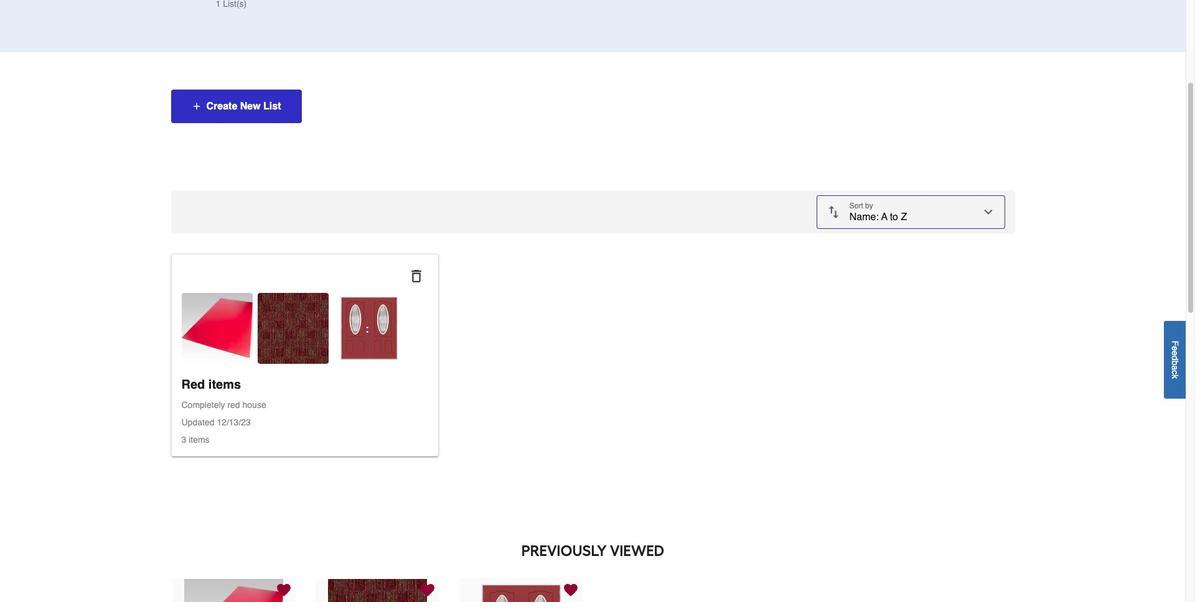 Task type: locate. For each thing, give the bounding box(es) containing it.
1 horizontal spatial listimage image
[[258, 293, 329, 364]]

listimage image
[[182, 293, 253, 364], [258, 293, 329, 364], [334, 293, 405, 364]]

previously viewed heading
[[171, 539, 1016, 564]]

f e e d b a c k button
[[1165, 321, 1187, 399]]

c
[[1171, 371, 1181, 375]]

new
[[240, 101, 261, 112]]

items for 3 items
[[189, 435, 210, 445]]

0 vertical spatial items
[[209, 378, 241, 392]]

12/13/23
[[217, 418, 251, 428]]

updated 12/13/23
[[182, 418, 251, 428]]

house
[[243, 401, 266, 410]]

palight red foam pvc sheet (actual: 24-in x 48-in) image
[[185, 580, 284, 603]]

trash image
[[411, 270, 423, 283]]

items right "3"
[[189, 435, 210, 445]]

a
[[1171, 366, 1181, 371]]

1 horizontal spatial heart filled image
[[565, 584, 578, 598]]

plus image
[[192, 102, 202, 111]]

e up b
[[1171, 351, 1181, 356]]

3
[[182, 435, 186, 445]]

completely
[[182, 401, 225, 410]]

jeld-wen hampton 64-in x 80-in steel oval lite left-hand outswing persimmon painted prehung double front door insulating core image
[[472, 580, 571, 603]]

3 listimage image from the left
[[334, 293, 405, 364]]

2 horizontal spatial listimage image
[[334, 293, 405, 364]]

1 e from the top
[[1171, 346, 1181, 351]]

0 horizontal spatial listimage image
[[182, 293, 253, 364]]

e up d
[[1171, 346, 1181, 351]]

2 heart filled image from the left
[[565, 584, 578, 598]]

items
[[209, 378, 241, 392], [189, 435, 210, 445]]

1 heart filled image from the left
[[277, 584, 291, 598]]

heart filled image
[[277, 584, 291, 598], [565, 584, 578, 598]]

red
[[182, 378, 205, 392]]

0 horizontal spatial heart filled image
[[277, 584, 291, 598]]

1 vertical spatial items
[[189, 435, 210, 445]]

e
[[1171, 346, 1181, 351], [1171, 351, 1181, 356]]

heart filled image for the palight red foam pvc sheet (actual: 24-in x 48-in) image
[[277, 584, 291, 598]]

items up completely red house
[[209, 378, 241, 392]]

heart filled image for the jeld-wen hampton 64-in x 80-in steel oval lite left-hand outswing persimmon painted prehung double front door insulating core image
[[565, 584, 578, 598]]



Task type: describe. For each thing, give the bounding box(es) containing it.
list
[[264, 101, 281, 112]]

2 e from the top
[[1171, 351, 1181, 356]]

create new list button
[[171, 90, 302, 123]]

create new list
[[206, 101, 281, 112]]

red items
[[182, 378, 241, 392]]

previously
[[522, 543, 607, 561]]

items for red items
[[209, 378, 241, 392]]

2 listimage image from the left
[[258, 293, 329, 364]]

k
[[1171, 375, 1181, 379]]

create
[[206, 101, 238, 112]]

updated
[[182, 418, 215, 428]]

f
[[1171, 341, 1181, 346]]

previously viewed
[[522, 543, 665, 561]]

f e e d b a c k
[[1171, 341, 1181, 379]]

undefined private sector marketplace pattern indoor carpet image
[[328, 580, 427, 603]]

heart filled image
[[421, 584, 435, 598]]

1 listimage image from the left
[[182, 293, 253, 364]]

d
[[1171, 356, 1181, 361]]

red
[[228, 401, 240, 410]]

viewed
[[610, 543, 665, 561]]

b
[[1171, 361, 1181, 366]]

3 items
[[182, 435, 210, 445]]

completely red house
[[182, 401, 266, 410]]



Task type: vqa. For each thing, say whether or not it's contained in the screenshot.
12/13/23
yes



